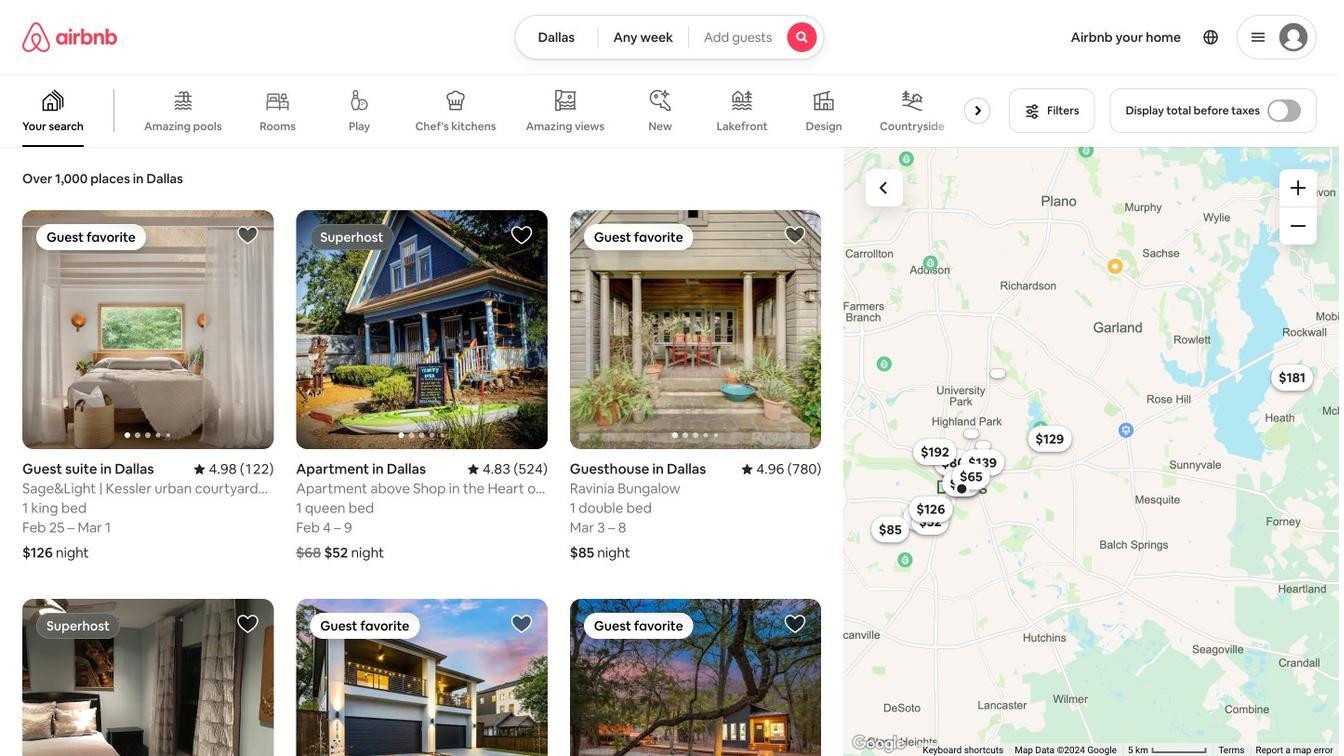 Task type: locate. For each thing, give the bounding box(es) containing it.
google image
[[848, 732, 910, 756]]

group
[[0, 74, 998, 147], [22, 210, 274, 449], [296, 210, 548, 449], [570, 210, 821, 449], [22, 599, 274, 756], [296, 599, 548, 756], [570, 599, 821, 756]]

zoom out image
[[1291, 219, 1306, 233]]

google map
showing 33 stays. region
[[844, 143, 1339, 756]]

add to wishlist: cabin in heath image
[[784, 613, 807, 635]]

add to wishlist: guest suite in dallas image
[[237, 224, 259, 246]]

None search field
[[515, 15, 824, 60]]

4.96 out of 5 average rating,  780 reviews image
[[741, 460, 821, 478]]

zoom in image
[[1291, 180, 1306, 195]]



Task type: describe. For each thing, give the bounding box(es) containing it.
profile element
[[847, 0, 1317, 74]]

the location you searched image
[[955, 481, 969, 496]]

4.83 out of 5 average rating,  524 reviews image
[[468, 460, 548, 478]]

add to wishlist: home in dallas image
[[510, 613, 533, 635]]

add to wishlist: guesthouse in dallas image
[[784, 224, 807, 246]]

4.98 out of 5 average rating,  122 reviews image
[[194, 460, 274, 478]]

add to wishlist: apartment in dallas image
[[510, 224, 533, 246]]

add to wishlist: apartment in dallas image
[[237, 613, 259, 635]]



Task type: vqa. For each thing, say whether or not it's contained in the screenshot.
Add To Wishlist: Guest Suite In Dallas image
yes



